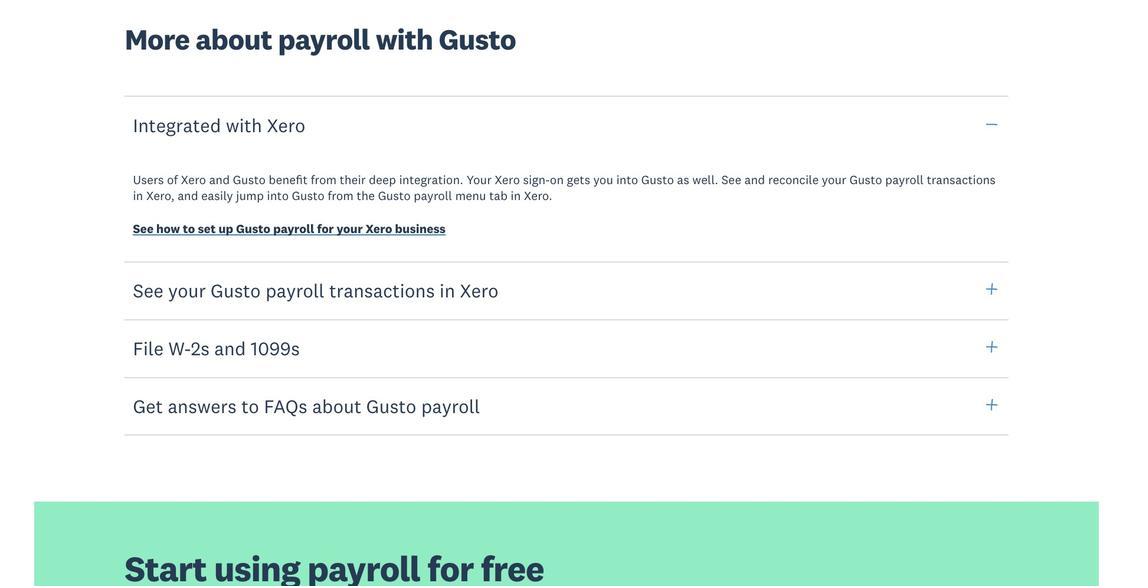 Task type: locate. For each thing, give the bounding box(es) containing it.
1 vertical spatial transactions
[[329, 279, 435, 302]]

1 vertical spatial about
[[312, 394, 362, 418]]

to inside the get answers to faqs about gusto payroll dropdown button
[[241, 394, 259, 418]]

integrated with xero button
[[125, 96, 1009, 155]]

0 vertical spatial about
[[196, 21, 272, 57]]

1 vertical spatial your
[[337, 221, 363, 236]]

xero
[[267, 114, 306, 137], [181, 172, 206, 188], [495, 172, 520, 188], [366, 221, 392, 236], [460, 279, 499, 302]]

0 vertical spatial see
[[722, 172, 742, 188]]

integrated with xero
[[133, 114, 306, 137]]

0 horizontal spatial about
[[196, 21, 272, 57]]

and down the of
[[178, 188, 198, 204]]

from
[[311, 172, 337, 188], [328, 188, 354, 204]]

see for see how to set up gusto payroll for your xero business
[[133, 221, 154, 236]]

to left set
[[183, 221, 195, 236]]

into right you
[[617, 172, 638, 188]]

1 vertical spatial see
[[133, 221, 154, 236]]

see your gusto payroll transactions in xero
[[133, 279, 499, 302]]

menu
[[455, 188, 486, 204]]

1099s
[[251, 336, 300, 360]]

to
[[183, 221, 195, 236], [241, 394, 259, 418]]

0 vertical spatial transactions
[[927, 172, 996, 188]]

payroll inside the get answers to faqs about gusto payroll dropdown button
[[421, 394, 480, 418]]

see right well.
[[722, 172, 742, 188]]

gusto
[[439, 21, 516, 57], [233, 172, 266, 188], [641, 172, 674, 188], [850, 172, 882, 188], [292, 188, 325, 204], [378, 188, 411, 204], [236, 221, 270, 236], [211, 279, 261, 302], [366, 394, 417, 418]]

see up file
[[133, 279, 164, 302]]

reconcile
[[768, 172, 819, 188]]

into
[[617, 172, 638, 188], [267, 188, 289, 204]]

up
[[219, 221, 233, 236]]

into down 'benefit'
[[267, 188, 289, 204]]

your inside dropdown button
[[168, 279, 206, 302]]

more about payroll with gusto
[[125, 21, 516, 57]]

1 vertical spatial with
[[226, 114, 262, 137]]

your right reconcile
[[822, 172, 847, 188]]

0 horizontal spatial your
[[168, 279, 206, 302]]

faqs
[[264, 394, 307, 418]]

to for how
[[183, 221, 195, 236]]

1 vertical spatial to
[[241, 394, 259, 418]]

transactions
[[927, 172, 996, 188], [329, 279, 435, 302]]

0 horizontal spatial into
[[267, 188, 289, 204]]

your up w-
[[168, 279, 206, 302]]

integrated
[[133, 114, 221, 137]]

2s
[[191, 336, 210, 360]]

0 vertical spatial with
[[376, 21, 433, 57]]

0 vertical spatial from
[[311, 172, 337, 188]]

1 horizontal spatial in
[[440, 279, 455, 302]]

1 vertical spatial into
[[267, 188, 289, 204]]

in
[[133, 188, 143, 204], [511, 188, 521, 204], [440, 279, 455, 302]]

sign-
[[523, 172, 550, 188]]

w-
[[168, 336, 191, 360]]

well.
[[693, 172, 719, 188]]

deep
[[369, 172, 396, 188]]

1 horizontal spatial to
[[241, 394, 259, 418]]

to left faqs
[[241, 394, 259, 418]]

1 horizontal spatial into
[[617, 172, 638, 188]]

2 horizontal spatial in
[[511, 188, 521, 204]]

1 horizontal spatial transactions
[[927, 172, 996, 188]]

2 horizontal spatial your
[[822, 172, 847, 188]]

see for see your gusto payroll transactions in xero
[[133, 279, 164, 302]]

from left their in the top of the page
[[311, 172, 337, 188]]

about
[[196, 21, 272, 57], [312, 394, 362, 418]]

file w-2s and 1099s button
[[125, 319, 1009, 378]]

0 vertical spatial into
[[617, 172, 638, 188]]

and right the 2s
[[214, 336, 246, 360]]

users
[[133, 172, 164, 188]]

easily
[[201, 188, 233, 204]]

see left how
[[133, 221, 154, 236]]

payroll inside see your gusto payroll transactions in xero dropdown button
[[266, 279, 324, 302]]

and
[[209, 172, 230, 188], [745, 172, 765, 188], [178, 188, 198, 204], [214, 336, 246, 360]]

xero,
[[146, 188, 175, 204]]

your
[[822, 172, 847, 188], [337, 221, 363, 236], [168, 279, 206, 302]]

see
[[722, 172, 742, 188], [133, 221, 154, 236], [133, 279, 164, 302]]

users of xero and gusto benefit from their deep integration. your xero sign-on gets you into gusto as well. see and reconcile your gusto payroll transactions in xero, and easily jump into gusto from the gusto payroll menu tab in xero.
[[133, 172, 996, 204]]

integrated with xero element
[[113, 155, 1021, 263]]

payroll inside see how to set up gusto payroll for your xero business link
[[273, 221, 314, 236]]

with
[[376, 21, 433, 57], [226, 114, 262, 137]]

see inside dropdown button
[[133, 279, 164, 302]]

0 horizontal spatial with
[[226, 114, 262, 137]]

0 horizontal spatial to
[[183, 221, 195, 236]]

2 vertical spatial see
[[133, 279, 164, 302]]

business
[[395, 221, 446, 236]]

1 horizontal spatial with
[[376, 21, 433, 57]]

you
[[594, 172, 613, 188]]

tab
[[489, 188, 508, 204]]

0 vertical spatial to
[[183, 221, 195, 236]]

2 vertical spatial your
[[168, 279, 206, 302]]

1 horizontal spatial about
[[312, 394, 362, 418]]

jump
[[236, 188, 264, 204]]

0 horizontal spatial transactions
[[329, 279, 435, 302]]

set
[[198, 221, 216, 236]]

xero.
[[524, 188, 552, 204]]

0 vertical spatial your
[[822, 172, 847, 188]]

answers
[[168, 394, 237, 418]]

to inside see how to set up gusto payroll for your xero business link
[[183, 221, 195, 236]]

see inside users of xero and gusto benefit from their deep integration. your xero sign-on gets you into gusto as well. see and reconcile your gusto payroll transactions in xero, and easily jump into gusto from the gusto payroll menu tab in xero.
[[722, 172, 742, 188]]

of
[[167, 172, 178, 188]]

from down their in the top of the page
[[328, 188, 354, 204]]

your right for
[[337, 221, 363, 236]]

1 vertical spatial from
[[328, 188, 354, 204]]

gets
[[567, 172, 590, 188]]

payroll
[[278, 21, 370, 57], [885, 172, 924, 188], [414, 188, 452, 204], [273, 221, 314, 236], [266, 279, 324, 302], [421, 394, 480, 418]]



Task type: describe. For each thing, give the bounding box(es) containing it.
to for answers
[[241, 394, 259, 418]]

get answers to faqs about gusto payroll button
[[125, 376, 1009, 436]]

with inside dropdown button
[[226, 114, 262, 137]]

file
[[133, 336, 164, 360]]

on
[[550, 172, 564, 188]]

how
[[156, 221, 180, 236]]

transactions inside dropdown button
[[329, 279, 435, 302]]

and up easily
[[209, 172, 230, 188]]

in inside dropdown button
[[440, 279, 455, 302]]

as
[[677, 172, 689, 188]]

transactions inside users of xero and gusto benefit from their deep integration. your xero sign-on gets you into gusto as well. see and reconcile your gusto payroll transactions in xero, and easily jump into gusto from the gusto payroll menu tab in xero.
[[927, 172, 996, 188]]

your
[[467, 172, 492, 188]]

gusto inside dropdown button
[[366, 394, 417, 418]]

their
[[340, 172, 366, 188]]

see how to set up gusto payroll for your xero business link
[[133, 221, 446, 239]]

get
[[133, 394, 163, 418]]

the
[[357, 188, 375, 204]]

and inside dropdown button
[[214, 336, 246, 360]]

0 horizontal spatial in
[[133, 188, 143, 204]]

see your gusto payroll transactions in xero button
[[125, 261, 1009, 320]]

integration.
[[399, 172, 463, 188]]

your inside users of xero and gusto benefit from their deep integration. your xero sign-on gets you into gusto as well. see and reconcile your gusto payroll transactions in xero, and easily jump into gusto from the gusto payroll menu tab in xero.
[[822, 172, 847, 188]]

1 horizontal spatial your
[[337, 221, 363, 236]]

get answers to faqs about gusto payroll
[[133, 394, 480, 418]]

gusto inside dropdown button
[[211, 279, 261, 302]]

for
[[317, 221, 334, 236]]

and left reconcile
[[745, 172, 765, 188]]

file w-2s and 1099s
[[133, 336, 300, 360]]

benefit
[[269, 172, 308, 188]]

see how to set up gusto payroll for your xero business
[[133, 221, 446, 236]]

more
[[125, 21, 190, 57]]

about inside the get answers to faqs about gusto payroll dropdown button
[[312, 394, 362, 418]]



Task type: vqa. For each thing, say whether or not it's contained in the screenshot.
rightmost Save
no



